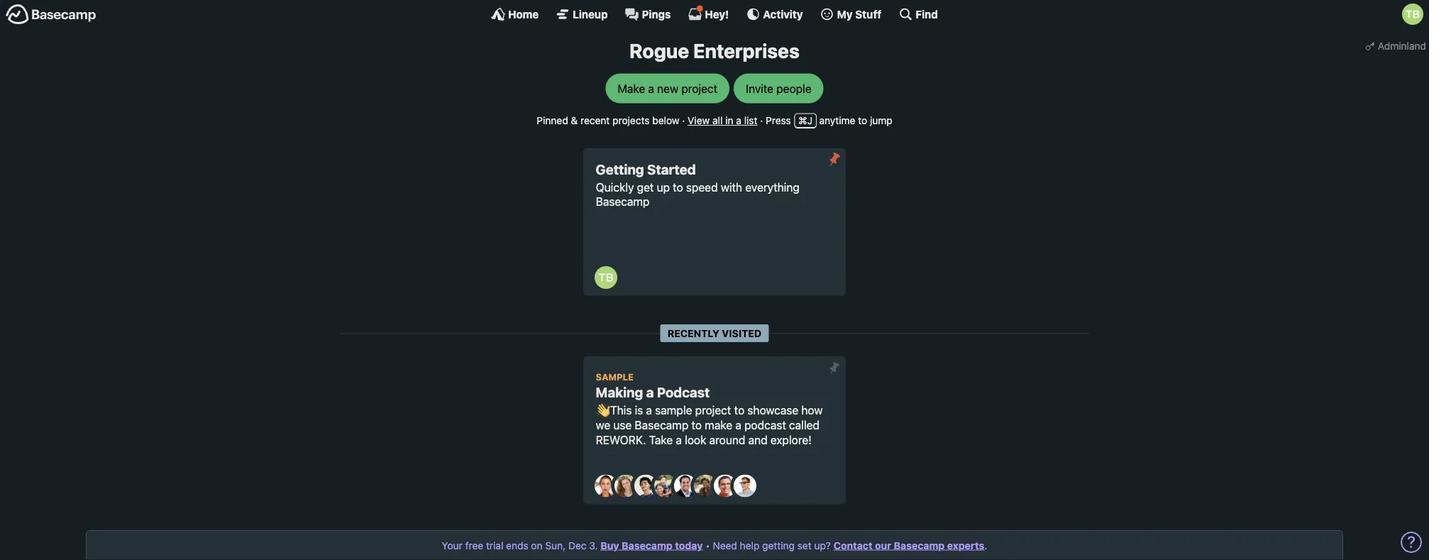 Task type: describe. For each thing, give the bounding box(es) containing it.
sample
[[655, 403, 692, 417]]

•
[[706, 539, 710, 551]]

basecamp right our
[[894, 539, 945, 551]]

steve marsh image
[[714, 475, 737, 497]]

3.
[[589, 539, 598, 551]]

basecamp right buy
[[622, 539, 673, 551]]

find button
[[899, 7, 938, 21]]

basecamp inside sample making a podcast 👋 this is a sample project to showcase how we use basecamp to make a podcast called rework. take a look around and explore!
[[635, 418, 689, 432]]

activity
[[763, 8, 803, 20]]

all
[[713, 115, 723, 126]]

👋
[[596, 403, 607, 417]]

invite
[[746, 82, 774, 95]]

started
[[647, 161, 696, 177]]

list
[[744, 115, 758, 126]]

need
[[713, 539, 737, 551]]

project inside sample making a podcast 👋 this is a sample project to showcase how we use basecamp to make a podcast called rework. take a look around and explore!
[[695, 403, 731, 417]]

to up podcast
[[734, 403, 745, 417]]

pinned & recent projects below · view all in a list
[[537, 115, 758, 126]]

to left "jump"
[[858, 115, 867, 126]]

free
[[465, 539, 483, 551]]

make a new project
[[618, 82, 718, 95]]

jared davis image
[[635, 475, 657, 497]]

a left new
[[648, 82, 654, 95]]

this
[[610, 403, 632, 417]]

speed
[[686, 180, 718, 194]]

our
[[875, 539, 892, 551]]

contact
[[834, 539, 873, 551]]

my stuff
[[837, 8, 882, 20]]

rogue enterprises
[[630, 39, 800, 62]]

take
[[649, 433, 673, 446]]

adminland
[[1378, 40, 1427, 51]]

your for your assignments
[[853, 542, 882, 554]]

make
[[618, 82, 645, 95]]

· press
[[760, 115, 791, 126]]

hey!
[[705, 8, 729, 20]]

visited
[[722, 327, 762, 339]]

cheryl walters image
[[615, 475, 637, 497]]

a right in
[[736, 115, 742, 126]]

activity link
[[746, 7, 803, 21]]

invite people link
[[734, 74, 824, 103]]

get
[[637, 180, 654, 194]]

view all in a list link
[[688, 115, 758, 126]]

new
[[657, 82, 679, 95]]

up?
[[814, 539, 831, 551]]

people
[[777, 82, 812, 95]]

pings
[[642, 8, 671, 20]]

rework.
[[596, 433, 646, 446]]

to inside getting started quickly get up to speed with everything basecamp
[[673, 180, 683, 194]]

lineup link
[[556, 7, 608, 21]]

experts
[[947, 539, 985, 551]]

on
[[531, 539, 543, 551]]

assignments
[[884, 542, 958, 554]]

hey! button
[[688, 5, 729, 21]]

switch accounts image
[[6, 4, 97, 26]]

make
[[705, 418, 733, 432]]

0 vertical spatial project
[[682, 82, 718, 95]]

a left the look
[[676, 433, 682, 446]]

projects
[[613, 115, 650, 126]]

anytime
[[819, 115, 856, 126]]

a right making
[[646, 384, 654, 400]]

annie bryan image
[[595, 475, 617, 497]]

around
[[710, 433, 746, 446]]

jump
[[870, 115, 893, 126]]

your for your schedule
[[481, 542, 510, 554]]

my stuff button
[[820, 7, 882, 21]]

recently
[[668, 327, 720, 339]]

nicole katz image
[[694, 475, 717, 497]]

pings button
[[625, 7, 671, 21]]

showcase
[[748, 403, 799, 417]]

sample making a podcast 👋 this is a sample project to showcase how we use basecamp to make a podcast called rework. take a look around and explore!
[[596, 371, 823, 446]]

set
[[798, 539, 812, 551]]

victor cooper image
[[734, 475, 757, 497]]

your assignments
[[853, 542, 958, 554]]

we
[[596, 418, 611, 432]]

home link
[[491, 7, 539, 21]]

home
[[508, 8, 539, 20]]



Task type: locate. For each thing, give the bounding box(es) containing it.
view
[[688, 115, 710, 126]]

josh fiske image
[[674, 475, 697, 497]]

basecamp up take
[[635, 418, 689, 432]]

· left view
[[682, 115, 685, 126]]

basecamp inside getting started quickly get up to speed with everything basecamp
[[596, 195, 650, 208]]

press
[[766, 115, 791, 126]]

making
[[596, 384, 643, 400]]

podcast
[[745, 418, 786, 432]]

your
[[442, 539, 463, 551], [481, 542, 510, 554], [853, 542, 882, 554]]

everything
[[745, 180, 800, 194]]

look
[[685, 433, 707, 446]]

trial
[[486, 539, 503, 551]]

getting
[[762, 539, 795, 551]]

invite people
[[746, 82, 812, 95]]

a
[[648, 82, 654, 95], [736, 115, 742, 126], [646, 384, 654, 400], [646, 403, 652, 417], [736, 418, 742, 432], [676, 433, 682, 446]]

sample
[[596, 371, 634, 382]]

1 vertical spatial tim burton image
[[595, 266, 617, 289]]

⌘ j anytime to jump
[[799, 115, 893, 126]]

tim burton image inside "main" element
[[1402, 4, 1424, 25]]

1 horizontal spatial tim burton image
[[1402, 4, 1424, 25]]

find
[[916, 8, 938, 20]]

ends
[[506, 539, 529, 551]]

buy basecamp today link
[[601, 539, 703, 551]]

your right 'up?'
[[853, 542, 882, 554]]

getting started quickly get up to speed with everything basecamp
[[596, 161, 800, 208]]

dec
[[568, 539, 587, 551]]

basecamp
[[596, 195, 650, 208], [635, 418, 689, 432], [622, 539, 673, 551], [894, 539, 945, 551]]

1 vertical spatial project
[[695, 403, 731, 417]]

None submit
[[823, 148, 846, 171], [823, 356, 846, 379], [823, 148, 846, 171], [823, 356, 846, 379]]

in
[[726, 115, 734, 126]]

· right the list
[[760, 115, 763, 126]]

called
[[789, 418, 820, 432]]

quickly
[[596, 180, 634, 194]]

project up make
[[695, 403, 731, 417]]

how
[[802, 403, 823, 417]]

getting
[[596, 161, 644, 177]]

lineup
[[573, 8, 608, 20]]

1 horizontal spatial ·
[[760, 115, 763, 126]]

help
[[740, 539, 760, 551]]

a up around
[[736, 418, 742, 432]]

your free trial ends on sun, dec  3. buy basecamp today • need help getting set up? contact our basecamp experts .
[[442, 539, 988, 551]]

recent
[[581, 115, 610, 126]]

adminland link
[[1363, 35, 1429, 56]]

0 horizontal spatial ·
[[682, 115, 685, 126]]

buy
[[601, 539, 619, 551]]

2 horizontal spatial your
[[853, 542, 882, 554]]

your for your free trial ends on sun, dec  3. buy basecamp today • need help getting set up? contact our basecamp experts .
[[442, 539, 463, 551]]

podcast
[[657, 384, 710, 400]]

⌘
[[799, 115, 808, 126]]

enterprises
[[693, 39, 800, 62]]

explore!
[[771, 433, 812, 446]]

use
[[613, 418, 632, 432]]

1 · from the left
[[682, 115, 685, 126]]

your left free
[[442, 539, 463, 551]]

to
[[858, 115, 867, 126], [673, 180, 683, 194], [734, 403, 745, 417], [692, 418, 702, 432]]

2 · from the left
[[760, 115, 763, 126]]

rogue
[[630, 39, 689, 62]]

to up the look
[[692, 418, 702, 432]]

0 horizontal spatial tim burton image
[[595, 266, 617, 289]]

&
[[571, 115, 578, 126]]

up
[[657, 180, 670, 194]]

your left on
[[481, 542, 510, 554]]

recently visited
[[668, 327, 762, 339]]

jennifer young image
[[654, 475, 677, 497]]

stuff
[[855, 8, 882, 20]]

schedule
[[512, 542, 566, 554]]

j
[[808, 115, 813, 126]]

0 horizontal spatial your
[[442, 539, 463, 551]]

your schedule
[[481, 542, 566, 554]]

and
[[749, 433, 768, 446]]

with
[[721, 180, 742, 194]]

sun,
[[545, 539, 566, 551]]

main element
[[0, 0, 1429, 28]]

today
[[675, 539, 703, 551]]

project
[[682, 82, 718, 95], [695, 403, 731, 417]]

to right up
[[673, 180, 683, 194]]

below
[[653, 115, 680, 126]]

·
[[682, 115, 685, 126], [760, 115, 763, 126]]

pinned
[[537, 115, 568, 126]]

my
[[837, 8, 853, 20]]

0 vertical spatial tim burton image
[[1402, 4, 1424, 25]]

tim burton image
[[1402, 4, 1424, 25], [595, 266, 617, 289]]

basecamp down quickly
[[596, 195, 650, 208]]

1 horizontal spatial your
[[481, 542, 510, 554]]

.
[[985, 539, 988, 551]]

a right is
[[646, 403, 652, 417]]

contact our basecamp experts link
[[834, 539, 985, 551]]

is
[[635, 403, 643, 417]]

project right new
[[682, 82, 718, 95]]



Task type: vqa. For each thing, say whether or not it's contained in the screenshot.
up?
yes



